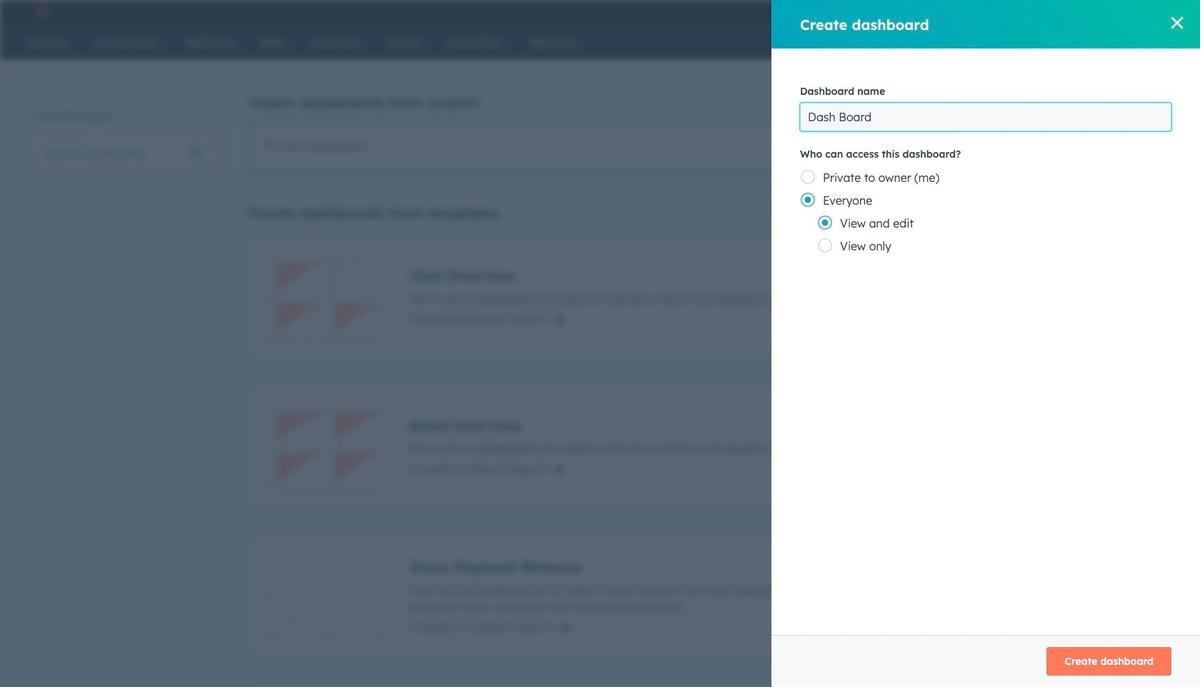Task type: locate. For each thing, give the bounding box(es) containing it.
Search HubSpot search field
[[989, 30, 1139, 54]]

None checkbox
[[249, 123, 1124, 170], [249, 384, 1124, 511], [249, 534, 1124, 661], [249, 123, 1124, 170], [249, 384, 1124, 511], [249, 534, 1124, 661]]

None checkbox
[[249, 234, 1124, 361], [249, 684, 1124, 688], [249, 234, 1124, 361], [249, 684, 1124, 688]]

james peterson image
[[1024, 5, 1037, 18]]

menu
[[812, 0, 1172, 23]]

None text field
[[800, 103, 1172, 131]]

close image
[[1172, 17, 1183, 29]]



Task type: describe. For each thing, give the bounding box(es) containing it.
Search search field
[[34, 139, 213, 168]]

marketplaces image
[[916, 6, 929, 19]]



Task type: vqa. For each thing, say whether or not it's contained in the screenshot.
Search Hubspot search field
yes



